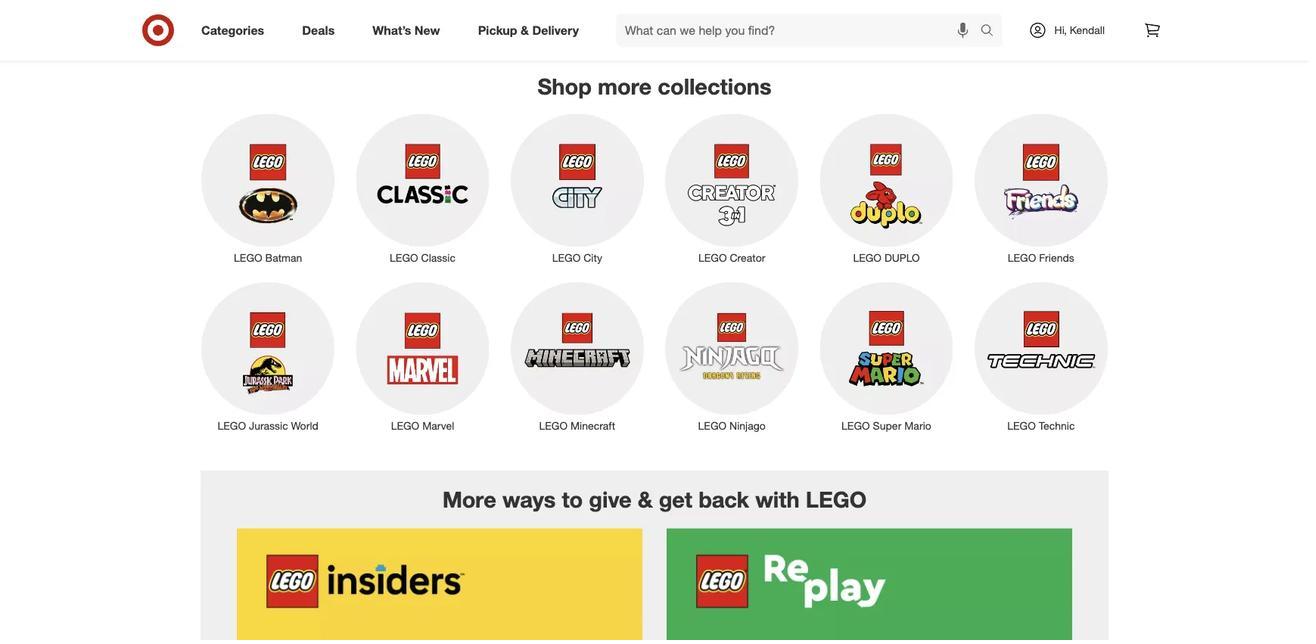 Task type: locate. For each thing, give the bounding box(es) containing it.
mario
[[905, 419, 932, 432]]

lego left the duplo
[[853, 251, 882, 264]]

lego left minecraft at left bottom
[[539, 419, 568, 432]]

lego inside lego creator link
[[699, 251, 727, 264]]

lego city
[[552, 251, 603, 264]]

lego inside lego batman link
[[234, 251, 262, 264]]

lego left super
[[842, 419, 870, 432]]

categories
[[201, 23, 264, 38]]

more
[[443, 486, 496, 513]]

lego jurassic world
[[218, 419, 319, 432]]

lego friends
[[1008, 251, 1075, 264]]

more
[[598, 73, 652, 100]]

ways
[[503, 486, 556, 513]]

lego inside lego classic link
[[390, 251, 418, 264]]

lego for lego marvel
[[391, 419, 420, 432]]

lego inside lego jurassic world link
[[218, 419, 246, 432]]

lego minecraft link
[[500, 279, 655, 434]]

lego left friends
[[1008, 251, 1037, 264]]

world
[[291, 419, 319, 432]]

give
[[589, 486, 632, 513]]

classic
[[421, 251, 456, 264]]

what's new link
[[360, 14, 459, 47]]

lego friends link
[[964, 111, 1119, 265]]

deals
[[302, 23, 335, 38]]

lego classic
[[390, 251, 456, 264]]

lego left 'ninjago'
[[698, 419, 727, 432]]

hi,
[[1055, 23, 1067, 37]]

lego classic link
[[345, 111, 500, 265]]

lego inside lego technic link
[[1008, 419, 1036, 432]]

lego left city
[[552, 251, 581, 264]]

lego for lego batman
[[234, 251, 262, 264]]

hi, kendall
[[1055, 23, 1105, 37]]

1 horizontal spatial &
[[638, 486, 653, 513]]

lego inside lego marvel link
[[391, 419, 420, 432]]

lego inside lego super mario link
[[842, 419, 870, 432]]

marvel
[[423, 419, 454, 432]]

& right pickup
[[521, 23, 529, 38]]

friends
[[1040, 251, 1075, 264]]

0 vertical spatial &
[[521, 23, 529, 38]]

lego inside lego minecraft link
[[539, 419, 568, 432]]

search button
[[974, 14, 1010, 50]]

shop more collections
[[538, 73, 772, 100]]

ninjago
[[730, 419, 766, 432]]

lego insiders image
[[237, 529, 643, 640]]

kendall
[[1070, 23, 1105, 37]]

lego left jurassic in the left bottom of the page
[[218, 419, 246, 432]]

lego ninjago
[[698, 419, 766, 432]]

lego jurassic world link
[[191, 279, 345, 434]]

& left get
[[638, 486, 653, 513]]

0 horizontal spatial &
[[521, 23, 529, 38]]

back
[[699, 486, 750, 513]]

lego
[[234, 251, 262, 264], [390, 251, 418, 264], [552, 251, 581, 264], [699, 251, 727, 264], [853, 251, 882, 264], [1008, 251, 1037, 264], [218, 419, 246, 432], [391, 419, 420, 432], [539, 419, 568, 432], [698, 419, 727, 432], [842, 419, 870, 432], [1008, 419, 1036, 432], [806, 486, 867, 513]]

lego creator link
[[655, 111, 809, 265]]

lego inside lego city link
[[552, 251, 581, 264]]

lego city link
[[500, 111, 655, 265]]

delivery
[[532, 23, 579, 38]]

lego inside lego duplo link
[[853, 251, 882, 264]]

collections
[[658, 73, 772, 100]]

lego left marvel
[[391, 419, 420, 432]]

lego inside lego friends link
[[1008, 251, 1037, 264]]

city
[[584, 251, 603, 264]]

lego creator
[[699, 251, 766, 264]]

lego for lego city
[[552, 251, 581, 264]]

lego left classic
[[390, 251, 418, 264]]

lego marvel link
[[345, 279, 500, 434]]

pickup & delivery
[[478, 23, 579, 38]]

lego inside lego ninjago link
[[698, 419, 727, 432]]

lego left creator at right
[[699, 251, 727, 264]]

&
[[521, 23, 529, 38], [638, 486, 653, 513]]

super
[[873, 419, 902, 432]]

lego batman
[[234, 251, 302, 264]]

lego left 'technic'
[[1008, 419, 1036, 432]]

jurassic
[[249, 419, 288, 432]]

lego batman link
[[191, 111, 345, 265]]

lego for lego jurassic world
[[218, 419, 246, 432]]

technic
[[1039, 419, 1075, 432]]

shop
[[538, 73, 592, 100]]

lego left batman
[[234, 251, 262, 264]]



Task type: describe. For each thing, give the bounding box(es) containing it.
lego for lego duplo
[[853, 251, 882, 264]]

categories link
[[188, 14, 283, 47]]

pickup & delivery link
[[465, 14, 598, 47]]

more ways to give & get back with lego
[[443, 486, 867, 513]]

1 vertical spatial &
[[638, 486, 653, 513]]

lego technic link
[[964, 279, 1119, 434]]

lego minecraft
[[539, 419, 616, 432]]

lego for lego technic
[[1008, 419, 1036, 432]]

get
[[659, 486, 693, 513]]

duplo
[[885, 251, 920, 264]]

lego ninjago link
[[655, 279, 809, 434]]

creator
[[730, 251, 766, 264]]

lego for lego super mario
[[842, 419, 870, 432]]

search
[[974, 24, 1010, 39]]

what's
[[373, 23, 411, 38]]

minecraft
[[571, 419, 616, 432]]

lego for lego friends
[[1008, 251, 1037, 264]]

lego for lego creator
[[699, 251, 727, 264]]

What can we help you find? suggestions appear below search field
[[616, 14, 985, 47]]

lego for lego ninjago
[[698, 419, 727, 432]]

lego super mario
[[842, 419, 932, 432]]

to
[[562, 486, 583, 513]]

& inside 'link'
[[521, 23, 529, 38]]

pickup
[[478, 23, 517, 38]]

lego right "with"
[[806, 486, 867, 513]]

with
[[756, 486, 800, 513]]

lego technic
[[1008, 419, 1075, 432]]

what's new
[[373, 23, 440, 38]]

lego duplo link
[[809, 111, 964, 265]]

lego for lego minecraft
[[539, 419, 568, 432]]

lego marvel
[[391, 419, 454, 432]]

lego replay image
[[667, 529, 1073, 640]]

lego super mario link
[[809, 279, 964, 434]]

new
[[415, 23, 440, 38]]

batman
[[265, 251, 302, 264]]

lego for lego classic
[[390, 251, 418, 264]]

lego duplo
[[853, 251, 920, 264]]

deals link
[[289, 14, 354, 47]]



Task type: vqa. For each thing, say whether or not it's contained in the screenshot.
LEGO Creator
yes



